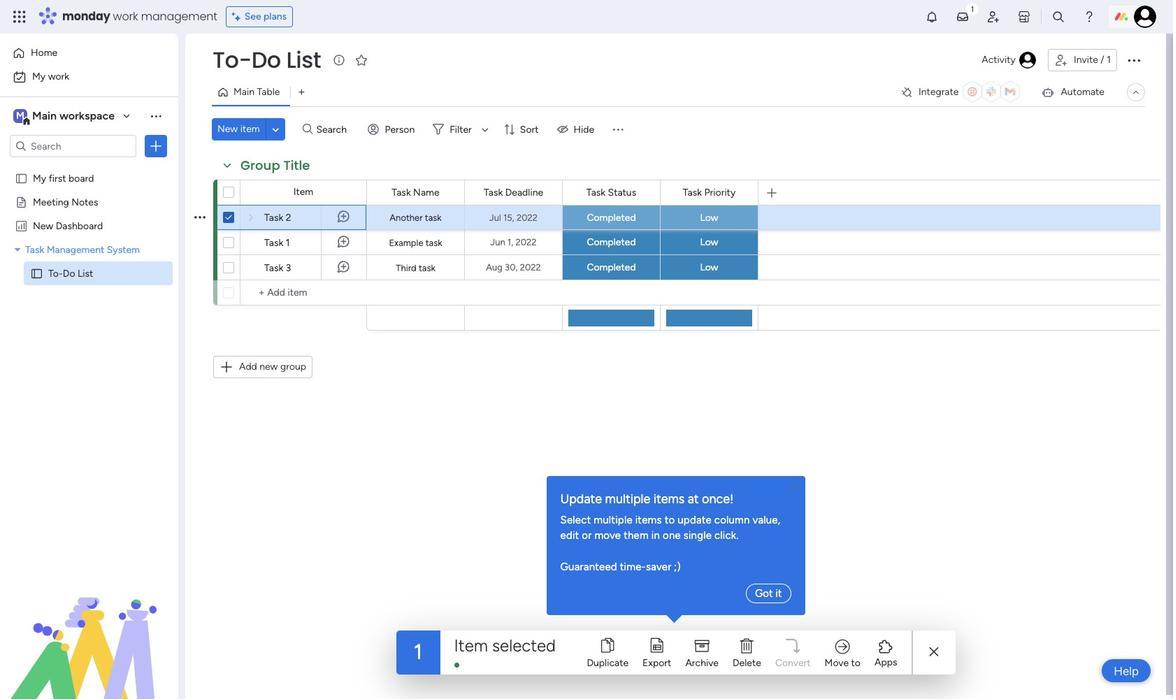Task type: locate. For each thing, give the bounding box(es) containing it.
1 vertical spatial low
[[701, 236, 719, 248]]

1 vertical spatial task
[[426, 238, 443, 248]]

item
[[294, 186, 314, 198], [454, 636, 488, 656]]

jun
[[491, 237, 506, 248]]

options image
[[1126, 52, 1143, 69], [149, 139, 163, 153]]

to-do list
[[213, 44, 321, 76], [48, 267, 93, 279]]

multiple up 'move'
[[594, 514, 633, 526]]

15,
[[504, 212, 515, 223]]

task 3
[[264, 262, 291, 274]]

task up jul
[[484, 186, 503, 198]]

task left 2
[[264, 212, 284, 224]]

to- up main table button
[[213, 44, 252, 76]]

items inside select multiple items to update column value, edit or move them in one single click.
[[636, 514, 662, 526]]

saver
[[646, 561, 672, 574]]

main table
[[234, 86, 280, 98]]

0 horizontal spatial to-
[[48, 267, 63, 279]]

2 vertical spatial task
[[419, 263, 436, 273]]

got
[[755, 587, 773, 600]]

main
[[234, 86, 255, 98], [32, 109, 57, 122]]

task deadline
[[484, 186, 544, 198]]

to
[[665, 514, 675, 526], [852, 657, 861, 669]]

task down name
[[425, 213, 442, 223]]

third task
[[396, 263, 436, 273]]

0 vertical spatial new
[[218, 123, 238, 135]]

1 vertical spatial main
[[32, 109, 57, 122]]

to-do list up "table"
[[213, 44, 321, 76]]

my work
[[32, 71, 69, 83]]

my
[[32, 71, 46, 83], [33, 172, 46, 184]]

new for new item
[[218, 123, 238, 135]]

public board image for to-do list
[[30, 267, 43, 280]]

work down home
[[48, 71, 69, 83]]

dashboard
[[56, 220, 103, 232]]

v2 search image
[[303, 122, 313, 137]]

filter
[[450, 123, 472, 135]]

task for task priority
[[683, 186, 702, 198]]

items left at
[[654, 491, 685, 507]]

1 vertical spatial to-
[[48, 267, 63, 279]]

sort
[[520, 123, 539, 135]]

public board image
[[15, 171, 28, 185]]

person
[[385, 123, 415, 135]]

task for task 1
[[264, 237, 284, 249]]

0 horizontal spatial list
[[78, 267, 93, 279]]

invite members image
[[987, 10, 1001, 24]]

delete
[[733, 657, 762, 669]]

0 vertical spatial to-
[[213, 44, 252, 76]]

options image right /
[[1126, 52, 1143, 69]]

hide button
[[552, 118, 603, 141]]

0 vertical spatial completed
[[587, 212, 636, 224]]

30,
[[505, 262, 518, 273]]

main left "table"
[[234, 86, 255, 98]]

task
[[425, 213, 442, 223], [426, 238, 443, 248], [419, 263, 436, 273]]

;)
[[675, 561, 681, 574]]

1 vertical spatial list
[[78, 267, 93, 279]]

options image down workspace options icon
[[149, 139, 163, 153]]

home link
[[8, 42, 170, 64]]

To-Do List field
[[209, 44, 325, 76]]

0 vertical spatial list
[[287, 44, 321, 76]]

0 vertical spatial item
[[294, 186, 314, 198]]

Task Status field
[[583, 185, 640, 200]]

1 horizontal spatial work
[[113, 8, 138, 24]]

1 vertical spatial 2022
[[516, 237, 537, 248]]

0 horizontal spatial options image
[[149, 139, 163, 153]]

guaranteed time-saver ;)
[[561, 561, 681, 574]]

items for to
[[636, 514, 662, 526]]

0 vertical spatial options image
[[1126, 52, 1143, 69]]

0 vertical spatial public board image
[[15, 195, 28, 208]]

1 horizontal spatial new
[[218, 123, 238, 135]]

1 horizontal spatial 1
[[414, 640, 423, 665]]

work for my
[[48, 71, 69, 83]]

1 horizontal spatial main
[[234, 86, 255, 98]]

workspace image
[[13, 108, 27, 124]]

main workspace
[[32, 109, 115, 122]]

0 horizontal spatial main
[[32, 109, 57, 122]]

0 horizontal spatial to-do list
[[48, 267, 93, 279]]

list up "add view" image
[[287, 44, 321, 76]]

new right public dashboard image
[[33, 220, 53, 232]]

another
[[390, 213, 423, 223]]

2022 right 15,
[[517, 212, 538, 223]]

1 completed from the top
[[587, 212, 636, 224]]

2022 right 1,
[[516, 237, 537, 248]]

low
[[701, 212, 719, 224], [701, 236, 719, 248], [701, 262, 719, 274]]

to-
[[213, 44, 252, 76], [48, 267, 63, 279]]

1 horizontal spatial public board image
[[30, 267, 43, 280]]

1 vertical spatial multiple
[[594, 514, 633, 526]]

new inside "button"
[[218, 123, 238, 135]]

aug
[[486, 262, 503, 273]]

item for item selected
[[454, 636, 488, 656]]

see plans button
[[226, 6, 293, 27]]

task for 3
[[419, 263, 436, 273]]

0 vertical spatial multiple
[[606, 491, 651, 507]]

1 vertical spatial item
[[454, 636, 488, 656]]

work inside option
[[48, 71, 69, 83]]

task right the third
[[419, 263, 436, 273]]

task for task deadline
[[484, 186, 503, 198]]

1 vertical spatial do
[[63, 267, 75, 279]]

task priority
[[683, 186, 736, 198]]

0 vertical spatial main
[[234, 86, 255, 98]]

item down title
[[294, 186, 314, 198]]

task left priority at the top right of page
[[683, 186, 702, 198]]

1 vertical spatial my
[[33, 172, 46, 184]]

task for task status
[[587, 186, 606, 198]]

new
[[218, 123, 238, 135], [33, 220, 53, 232]]

in
[[652, 530, 660, 542]]

to right 'move'
[[852, 657, 861, 669]]

0 vertical spatial work
[[113, 8, 138, 24]]

archive
[[686, 657, 719, 669]]

option
[[0, 165, 178, 168]]

1 vertical spatial to-do list
[[48, 267, 93, 279]]

new for new dashboard
[[33, 220, 53, 232]]

to up one
[[665, 514, 675, 526]]

options image
[[194, 200, 206, 235]]

do down management
[[63, 267, 75, 279]]

update feed image
[[956, 10, 970, 24]]

1 horizontal spatial item
[[454, 636, 488, 656]]

1 vertical spatial items
[[636, 514, 662, 526]]

menu image
[[612, 122, 626, 136]]

update multiple items at once!
[[561, 491, 734, 507]]

0 horizontal spatial do
[[63, 267, 75, 279]]

multiple up them
[[606, 491, 651, 507]]

2 vertical spatial low
[[701, 262, 719, 274]]

plans
[[264, 10, 287, 22]]

Task Deadline field
[[481, 185, 547, 200]]

select multiple items to update column value, edit or move them in one single click.
[[561, 514, 781, 542]]

public board image for meeting notes
[[15, 195, 28, 208]]

or
[[582, 530, 592, 542]]

my first board
[[33, 172, 94, 184]]

task right caret down icon
[[25, 243, 44, 255]]

2 vertical spatial completed
[[587, 262, 636, 274]]

automate button
[[1036, 81, 1111, 104]]

task left status
[[587, 186, 606, 198]]

task
[[392, 186, 411, 198], [484, 186, 503, 198], [587, 186, 606, 198], [683, 186, 702, 198], [264, 212, 284, 224], [264, 237, 284, 249], [25, 243, 44, 255], [264, 262, 284, 274]]

0 horizontal spatial item
[[294, 186, 314, 198]]

0 horizontal spatial public board image
[[15, 195, 28, 208]]

0 vertical spatial low
[[701, 212, 719, 224]]

task left 3
[[264, 262, 284, 274]]

1 horizontal spatial to
[[852, 657, 861, 669]]

1 horizontal spatial list
[[287, 44, 321, 76]]

main inside workspace selection "element"
[[32, 109, 57, 122]]

2 low from the top
[[701, 236, 719, 248]]

2022 for jul 15, 2022
[[517, 212, 538, 223]]

add new group
[[239, 361, 306, 373]]

1 low from the top
[[701, 212, 719, 224]]

list down task management system on the top left of the page
[[78, 267, 93, 279]]

management
[[141, 8, 217, 24]]

public board image down task management system on the top left of the page
[[30, 267, 43, 280]]

task inside "field"
[[683, 186, 702, 198]]

add to favorites image
[[355, 53, 369, 67]]

1 vertical spatial completed
[[587, 236, 636, 248]]

public board image
[[15, 195, 28, 208], [30, 267, 43, 280]]

0 horizontal spatial new
[[33, 220, 53, 232]]

1 vertical spatial work
[[48, 71, 69, 83]]

task left name
[[392, 186, 411, 198]]

1 horizontal spatial do
[[252, 44, 281, 76]]

guaranteed
[[561, 561, 618, 574]]

my inside list box
[[33, 172, 46, 184]]

help
[[1115, 664, 1140, 678]]

task right example
[[426, 238, 443, 248]]

1 horizontal spatial to-do list
[[213, 44, 321, 76]]

main inside button
[[234, 86, 255, 98]]

1 vertical spatial new
[[33, 220, 53, 232]]

0 horizontal spatial 1
[[286, 237, 290, 249]]

list box
[[0, 163, 178, 474]]

2 vertical spatial 2022
[[520, 262, 541, 273]]

name
[[414, 186, 440, 198]]

new left item at the left of the page
[[218, 123, 238, 135]]

main for main workspace
[[32, 109, 57, 122]]

0 vertical spatial to
[[665, 514, 675, 526]]

help image
[[1083, 10, 1097, 24]]

items up the 'in'
[[636, 514, 662, 526]]

task up task 3
[[264, 237, 284, 249]]

0 vertical spatial 1
[[1108, 54, 1112, 66]]

my left the first
[[33, 172, 46, 184]]

0 vertical spatial my
[[32, 71, 46, 83]]

0 vertical spatial items
[[654, 491, 685, 507]]

2022 for jun 1, 2022
[[516, 237, 537, 248]]

0 vertical spatial to-do list
[[213, 44, 321, 76]]

time-
[[620, 561, 646, 574]]

to-do list down management
[[48, 267, 93, 279]]

activity
[[982, 54, 1016, 66]]

work for monday
[[113, 8, 138, 24]]

main table button
[[212, 81, 291, 104]]

list
[[287, 44, 321, 76], [78, 267, 93, 279]]

do up "table"
[[252, 44, 281, 76]]

deadline
[[506, 186, 544, 198]]

to- inside list box
[[48, 267, 63, 279]]

1 vertical spatial public board image
[[30, 267, 43, 280]]

main right workspace "image"
[[32, 109, 57, 122]]

2 vertical spatial 1
[[414, 640, 423, 665]]

completed
[[587, 212, 636, 224], [587, 236, 636, 248], [587, 262, 636, 274]]

1 vertical spatial to
[[852, 657, 861, 669]]

+ Add item text field
[[248, 285, 361, 302]]

multiple
[[606, 491, 651, 507], [594, 514, 633, 526]]

my inside option
[[32, 71, 46, 83]]

multiple inside select multiple items to update column value, edit or move them in one single click.
[[594, 514, 633, 526]]

group
[[241, 157, 280, 174]]

work right the monday
[[113, 8, 138, 24]]

public dashboard image
[[15, 219, 28, 232]]

my work link
[[8, 66, 170, 88]]

to- down management
[[48, 267, 63, 279]]

1
[[1108, 54, 1112, 66], [286, 237, 290, 249], [414, 640, 423, 665]]

my down home
[[32, 71, 46, 83]]

one
[[663, 530, 681, 542]]

2022 right 30,
[[520, 262, 541, 273]]

0 horizontal spatial to
[[665, 514, 675, 526]]

system
[[107, 243, 140, 255]]

task inside list box
[[25, 243, 44, 255]]

table
[[257, 86, 280, 98]]

2 completed from the top
[[587, 236, 636, 248]]

item left selected
[[454, 636, 488, 656]]

public board image up public dashboard image
[[15, 195, 28, 208]]

2 horizontal spatial 1
[[1108, 54, 1112, 66]]

selected
[[492, 636, 556, 656]]

show board description image
[[331, 53, 348, 67]]

new
[[260, 361, 278, 373]]

0 vertical spatial 2022
[[517, 212, 538, 223]]

0 vertical spatial do
[[252, 44, 281, 76]]

0 horizontal spatial work
[[48, 71, 69, 83]]

sort button
[[498, 118, 547, 141]]



Task type: describe. For each thing, give the bounding box(es) containing it.
convert
[[776, 657, 811, 669]]

got it link
[[746, 584, 792, 603]]

move
[[595, 530, 621, 542]]

third
[[396, 263, 417, 273]]

item
[[240, 123, 260, 135]]

select
[[561, 514, 591, 526]]

priority
[[705, 186, 736, 198]]

title
[[284, 157, 310, 174]]

board
[[69, 172, 94, 184]]

integrate
[[919, 86, 959, 98]]

hide
[[574, 123, 595, 135]]

workspace selection element
[[13, 108, 117, 126]]

notifications image
[[926, 10, 940, 24]]

example
[[389, 238, 424, 248]]

item for item
[[294, 186, 314, 198]]

1 vertical spatial options image
[[149, 139, 163, 153]]

single
[[684, 530, 712, 542]]

search everything image
[[1052, 10, 1066, 24]]

filter button
[[428, 118, 494, 141]]

kendall parks image
[[1135, 6, 1157, 28]]

new dashboard
[[33, 220, 103, 232]]

example task
[[389, 238, 443, 248]]

management
[[47, 243, 104, 255]]

1 horizontal spatial options image
[[1126, 52, 1143, 69]]

invite / 1 button
[[1049, 49, 1118, 71]]

Search in workspace field
[[29, 138, 117, 154]]

add view image
[[299, 87, 305, 98]]

once!
[[702, 491, 734, 507]]

first
[[49, 172, 66, 184]]

column
[[715, 514, 750, 526]]

my work option
[[8, 66, 170, 88]]

invite / 1
[[1075, 54, 1112, 66]]

workspace options image
[[149, 109, 163, 123]]

invite
[[1075, 54, 1099, 66]]

angle down image
[[272, 124, 279, 135]]

lottie animation element
[[0, 558, 178, 700]]

select product image
[[13, 10, 27, 24]]

value,
[[753, 514, 781, 526]]

add
[[239, 361, 257, 373]]

items for at
[[654, 491, 685, 507]]

task 1
[[264, 237, 290, 249]]

at
[[688, 491, 699, 507]]

them
[[624, 530, 649, 542]]

help button
[[1103, 660, 1152, 683]]

3
[[286, 262, 291, 274]]

task name
[[392, 186, 440, 198]]

see
[[245, 10, 261, 22]]

2
[[286, 212, 291, 224]]

list box containing my first board
[[0, 163, 178, 474]]

meeting notes
[[33, 196, 98, 208]]

task for task 2
[[264, 212, 284, 224]]

edit
[[561, 530, 580, 542]]

update
[[561, 491, 602, 507]]

3 completed from the top
[[587, 262, 636, 274]]

it
[[776, 587, 782, 600]]

Task Name field
[[389, 185, 443, 200]]

1 vertical spatial 1
[[286, 237, 290, 249]]

status
[[608, 186, 637, 198]]

got it
[[755, 587, 782, 600]]

3 low from the top
[[701, 262, 719, 274]]

/
[[1101, 54, 1105, 66]]

task for task management system
[[25, 243, 44, 255]]

monday
[[62, 8, 110, 24]]

task for task 3
[[264, 262, 284, 274]]

jul
[[490, 212, 501, 223]]

caret down image
[[15, 245, 20, 254]]

item selected
[[454, 636, 556, 656]]

multiple for select
[[594, 514, 633, 526]]

my for my work
[[32, 71, 46, 83]]

Search field
[[313, 120, 355, 139]]

2022 for aug 30, 2022
[[520, 262, 541, 273]]

add new group button
[[213, 356, 313, 378]]

home
[[31, 47, 58, 59]]

main for main table
[[234, 86, 255, 98]]

task for task name
[[392, 186, 411, 198]]

my for my first board
[[33, 172, 46, 184]]

update
[[678, 514, 712, 526]]

1 horizontal spatial to-
[[213, 44, 252, 76]]

see plans
[[245, 10, 287, 22]]

1 inside button
[[1108, 54, 1112, 66]]

notes
[[71, 196, 98, 208]]

activity button
[[977, 49, 1043, 71]]

multiple for update
[[606, 491, 651, 507]]

task for 1
[[426, 238, 443, 248]]

automate
[[1062, 86, 1105, 98]]

arrow down image
[[477, 121, 494, 138]]

meeting
[[33, 196, 69, 208]]

Task Priority field
[[680, 185, 740, 200]]

apps
[[875, 657, 898, 669]]

export
[[643, 657, 672, 669]]

person button
[[363, 118, 423, 141]]

group title
[[241, 157, 310, 174]]

0 vertical spatial task
[[425, 213, 442, 223]]

list inside list box
[[78, 267, 93, 279]]

home option
[[8, 42, 170, 64]]

aug 30, 2022
[[486, 262, 541, 273]]

click.
[[715, 530, 739, 542]]

1,
[[508, 237, 514, 248]]

m
[[16, 110, 24, 122]]

task management system
[[25, 243, 140, 255]]

another task
[[390, 213, 442, 223]]

new item button
[[212, 118, 266, 141]]

monday marketplace image
[[1018, 10, 1032, 24]]

move to
[[825, 657, 861, 669]]

integrate button
[[895, 78, 1031, 107]]

to inside select multiple items to update column value, edit or move them in one single click.
[[665, 514, 675, 526]]

collapse board header image
[[1131, 87, 1142, 98]]

jul 15, 2022
[[490, 212, 538, 223]]

1 image
[[967, 1, 979, 16]]

jun 1, 2022
[[491, 237, 537, 248]]

lottie animation image
[[0, 558, 178, 700]]

move
[[825, 657, 849, 669]]

Group Title field
[[237, 157, 314, 175]]



Task type: vqa. For each thing, say whether or not it's contained in the screenshot.
the Person to the right
no



